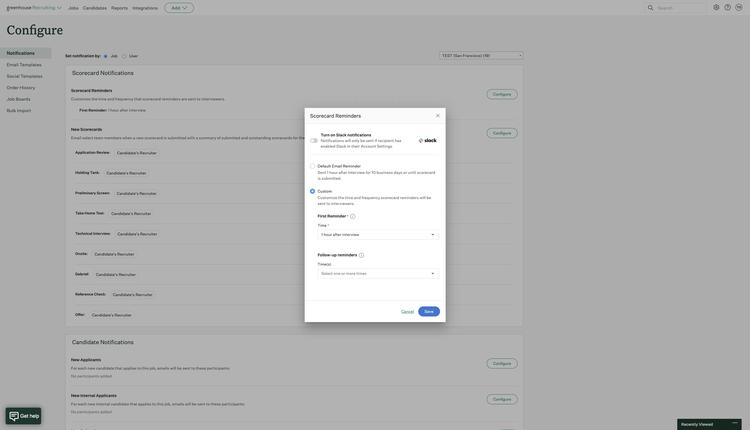 Task type: vqa. For each thing, say whether or not it's contained in the screenshot.
top Scorecard
yes



Task type: describe. For each thing, give the bounding box(es) containing it.
candidate's recruiter for take home test :
[[111, 211, 151, 216]]

reminder for first reminder : 1 hour after interview
[[88, 108, 106, 112]]

add button
[[165, 3, 194, 13]]

0 horizontal spatial or
[[341, 271, 345, 276]]

interviewers. for customize the time and frequency scorecard reminders will be sent to interviewers.
[[331, 201, 355, 206]]

team
[[94, 135, 103, 140]]

candidate's recruiter for onsite :
[[95, 252, 134, 257]]

2 vertical spatial interview
[[342, 232, 359, 237]]

recruiter for offer :
[[115, 313, 132, 318]]

reports
[[111, 5, 128, 11]]

candidate's for preliminary screen :
[[117, 191, 139, 196]]

recently viewed
[[681, 422, 713, 427]]

1 vertical spatial that
[[115, 366, 122, 371]]

templates for email templates
[[19, 62, 42, 67]]

with
[[187, 135, 195, 140]]

1 vertical spatial job,
[[165, 402, 171, 406]]

0 horizontal spatial reminders
[[91, 88, 112, 93]]

that for candidate
[[130, 402, 137, 406]]

first reminder : 1 hour after interview
[[79, 108, 146, 112]]

candidate's recruiter for technical interview :
[[118, 232, 157, 236]]

interview inside sent 1 hour after interview for 10 business days or until scorecard is submitted.
[[348, 170, 365, 175]]

notifications link
[[7, 50, 49, 57]]

recipient
[[378, 138, 394, 143]]

1 vertical spatial these
[[211, 402, 221, 406]]

to inside customize the time and frequency scorecard reminders will be sent to interviewers.
[[327, 201, 330, 206]]

0 horizontal spatial emails
[[157, 366, 169, 371]]

td button
[[735, 3, 743, 12]]

members
[[104, 135, 122, 140]]

1 vertical spatial candidate
[[111, 402, 129, 406]]

one
[[334, 271, 341, 276]]

internal
[[80, 393, 95, 398]]

1 horizontal spatial emails
[[172, 402, 184, 406]]

for for for each new internal candidate that applies to this job, emails will be sent to these participants:
[[71, 402, 77, 406]]

recruiter for preliminary screen :
[[140, 191, 157, 196]]

customization option group
[[307, 163, 439, 291]]

has
[[395, 138, 401, 143]]

0 vertical spatial scorecard reminders
[[71, 88, 112, 93]]

internal
[[96, 402, 110, 406]]

td
[[737, 5, 741, 9]]

select one or more times
[[321, 271, 367, 276]]

test (san francisco) (19) link
[[440, 52, 524, 60]]

summary
[[199, 135, 216, 140]]

check
[[94, 292, 105, 297]]

0 vertical spatial after
[[120, 108, 128, 112]]

the for customize the time and frequency that scorecard reminders are sent to interviewers.
[[91, 96, 97, 101]]

first for first reminder
[[318, 214, 327, 218]]

candidate's for application review :
[[117, 150, 139, 155]]

candidate notifications
[[72, 339, 134, 346]]

0 vertical spatial hour
[[110, 108, 119, 112]]

technical interview :
[[75, 231, 112, 236]]

reports link
[[111, 5, 128, 11]]

0 vertical spatial candidate
[[96, 366, 114, 371]]

by:
[[95, 53, 101, 58]]

debrief
[[75, 272, 88, 276]]

social
[[7, 73, 19, 79]]

submitted.
[[322, 176, 342, 181]]

sent
[[318, 170, 326, 175]]

candidate's recruiter for holding tank :
[[107, 171, 146, 175]]

email templates link
[[7, 61, 49, 68]]

and for customize the time and frequency scorecard reminders will be sent to interviewers.
[[354, 195, 361, 200]]

frequency for that
[[115, 96, 133, 101]]

until
[[408, 170, 416, 175]]

days
[[394, 170, 403, 175]]

jobs
[[68, 5, 78, 11]]

(san
[[453, 53, 462, 58]]

scorecard for default
[[310, 113, 334, 119]]

notifications inside "turn on slack notifications notifications will only be sent if recipient has enabled slack in their account settings"
[[321, 138, 344, 143]]

offer :
[[75, 312, 86, 317]]

0 vertical spatial participants:
[[207, 366, 230, 371]]

business
[[377, 170, 393, 175]]

recruiter for take home test :
[[134, 211, 151, 216]]

recruiter for onsite :
[[117, 252, 134, 257]]

time
[[318, 223, 327, 228]]

2 a from the left
[[196, 135, 198, 140]]

will inside customize the time and frequency scorecard reminders will be sent to interviewers.
[[420, 195, 426, 200]]

email for email select team members when a new scorecard is submitted with a summary of submitted and outstanding scorecards for the selected stage.
[[71, 135, 81, 140]]

configure for for each new internal candidate that applies to this job, emails will be sent to these participants:
[[493, 397, 511, 402]]

candidate's for holding tank :
[[107, 171, 128, 175]]

configure for for each new candidate that applies to this job, emails will be sent to these participants:
[[493, 361, 511, 366]]

templates for social templates
[[20, 73, 43, 79]]

be inside customize the time and frequency scorecard reminders will be sent to interviewers.
[[427, 195, 431, 200]]

new for applicants
[[88, 366, 95, 371]]

their
[[351, 144, 360, 149]]

viewed
[[699, 422, 713, 427]]

2 vertical spatial after
[[333, 232, 341, 237]]

email for email templates
[[7, 62, 18, 67]]

0 horizontal spatial reminders
[[162, 96, 180, 101]]

greenhouse recruiting image
[[7, 4, 57, 11]]

order
[[7, 85, 19, 90]]

recruiter for technical interview :
[[140, 232, 157, 236]]

integrations
[[132, 5, 158, 11]]

scorecard inside sent 1 hour after interview for 10 business days or until scorecard is submitted.
[[417, 170, 435, 175]]

each for applicants
[[78, 366, 87, 371]]

1 submitted from the left
[[168, 135, 186, 140]]

candidate's for technical interview :
[[118, 232, 139, 236]]

turn on slack notifications notifications will only be sent if recipient has enabled slack in their account settings
[[321, 133, 401, 149]]

email inside the customization option group
[[332, 164, 342, 169]]

will inside "turn on slack notifications notifications will only be sent if recipient has enabled slack in their account settings"
[[345, 138, 351, 143]]

: inside first reminder : 1 hour after interview
[[106, 108, 107, 112]]

scorecards
[[272, 135, 292, 140]]

notifications
[[347, 133, 371, 137]]

are
[[181, 96, 187, 101]]

configure for customize the time and frequency that scorecard reminders are sent to interviewers.
[[493, 92, 511, 96]]

jobs link
[[68, 5, 78, 11]]

1 vertical spatial applicants
[[96, 393, 117, 398]]

debrief :
[[75, 272, 90, 276]]

job for job
[[111, 53, 118, 58]]

enabled
[[321, 144, 335, 149]]

on
[[331, 133, 335, 137]]

reminders inside dialog
[[335, 113, 361, 119]]

if
[[375, 138, 377, 143]]

candidate's for reference check :
[[113, 292, 135, 297]]

cancel
[[402, 309, 414, 314]]

participants for candidate
[[77, 374, 99, 379]]

no for for each new internal candidate that applies to this job, emails will be sent to these participants:
[[71, 410, 76, 414]]

1 vertical spatial this
[[157, 402, 164, 406]]

candidate's for debrief :
[[96, 272, 118, 277]]

in
[[347, 144, 351, 149]]

scorecard notifications
[[72, 69, 134, 76]]

set notification by:
[[65, 53, 102, 58]]

offer
[[75, 312, 84, 317]]

scorecard inside customize the time and frequency scorecard reminders will be sent to interviewers.
[[381, 195, 399, 200]]

reference
[[75, 292, 93, 297]]

0 horizontal spatial applies
[[123, 366, 137, 371]]

2 vertical spatial hour
[[324, 232, 332, 237]]

0 vertical spatial interview
[[129, 108, 146, 112]]

review
[[96, 150, 109, 155]]

configure for email select team members when a new scorecard is submitted with a summary of submitted and outstanding scorecards for the selected stage.
[[493, 131, 511, 135]]

for each new candidate that applies to this job, emails will be sent to these participants:
[[71, 366, 230, 371]]

be inside "turn on slack notifications notifications will only be sent if recipient has enabled slack in their account settings"
[[360, 138, 365, 143]]

configure image
[[713, 4, 720, 11]]

default
[[318, 164, 331, 169]]

job for job boards
[[7, 96, 15, 102]]

preliminary screen :
[[75, 191, 111, 195]]

10
[[372, 170, 376, 175]]

follow-
[[318, 253, 332, 257]]

td button
[[736, 4, 742, 11]]

1 horizontal spatial 1
[[321, 232, 323, 237]]

notification sent on the same day of the interview image
[[350, 214, 356, 219]]

interview
[[93, 231, 110, 236]]

job boards link
[[7, 96, 49, 102]]

1 vertical spatial applies
[[138, 402, 151, 406]]

test
[[96, 211, 104, 216]]

or inside sent 1 hour after interview for 10 business days or until scorecard is submitted.
[[403, 170, 407, 175]]

0 vertical spatial new
[[136, 135, 144, 140]]

1 vertical spatial the
[[299, 135, 305, 140]]

candidate's recruiter for offer :
[[92, 313, 132, 318]]

2 new from the top
[[71, 358, 80, 362]]

candidate
[[72, 339, 99, 346]]

configure button for customize the time and frequency that scorecard reminders are sent to interviewers.
[[487, 89, 518, 99]]

0 horizontal spatial these
[[196, 366, 206, 371]]

times
[[356, 271, 367, 276]]

order history
[[7, 85, 35, 90]]

1 slack from the top
[[336, 133, 347, 137]]

time(s)
[[318, 262, 331, 267]]

notification sent on the same day of the interview element
[[349, 213, 356, 219]]

boards
[[16, 96, 30, 102]]

frequency for scorecard
[[362, 195, 380, 200]]

scorecards
[[80, 127, 102, 132]]

configure button for for each new internal candidate that applies to this job, emails will be sent to these participants:
[[487, 394, 518, 405]]

0 vertical spatial job,
[[150, 366, 156, 371]]

technical
[[75, 231, 92, 236]]

order history link
[[7, 84, 49, 91]]

home
[[85, 211, 95, 216]]

1 a from the left
[[133, 135, 135, 140]]

onsite
[[75, 252, 87, 256]]

0 horizontal spatial this
[[142, 366, 149, 371]]

social templates
[[7, 73, 43, 79]]



Task type: locate. For each thing, give the bounding box(es) containing it.
customize the time and frequency scorecard reminders will be sent to interviewers.
[[318, 195, 431, 206]]

candidate's right screen
[[117, 191, 139, 196]]

is down sent
[[318, 176, 321, 181]]

holding
[[75, 170, 89, 175]]

1 participants from the top
[[77, 374, 99, 379]]

1 horizontal spatial time
[[345, 195, 353, 200]]

1 vertical spatial participants
[[77, 410, 99, 414]]

1 hour after interview
[[321, 232, 359, 237]]

candidate's recruiter for reference check :
[[113, 292, 153, 297]]

0 vertical spatial first
[[79, 108, 88, 112]]

1 vertical spatial reminders
[[400, 195, 419, 200]]

interview left 10
[[348, 170, 365, 175]]

applicants down candidate
[[80, 358, 101, 362]]

0 vertical spatial time
[[98, 96, 106, 101]]

no participants added for candidate
[[71, 374, 112, 379]]

or right one
[[341, 271, 345, 276]]

set
[[65, 53, 72, 58]]

the left selected
[[299, 135, 305, 140]]

0 vertical spatial that
[[134, 96, 142, 101]]

1 vertical spatial no participants added
[[71, 410, 112, 414]]

interviewers. inside customize the time and frequency scorecard reminders will be sent to interviewers.
[[331, 201, 355, 206]]

participants for internal
[[77, 410, 99, 414]]

0 horizontal spatial email
[[7, 62, 18, 67]]

3 new from the top
[[71, 393, 80, 398]]

0 vertical spatial applicants
[[80, 358, 101, 362]]

candidate's down interview
[[95, 252, 116, 257]]

job right job option
[[111, 53, 118, 58]]

0 vertical spatial no
[[71, 374, 76, 379]]

hour down the time
[[324, 232, 332, 237]]

email up the social
[[7, 62, 18, 67]]

1 vertical spatial and
[[241, 135, 248, 140]]

1 vertical spatial frequency
[[362, 195, 380, 200]]

no for for each new candidate that applies to this job, emails will be sent to these participants:
[[71, 374, 76, 379]]

recruiter for application review :
[[140, 150, 157, 155]]

save button
[[418, 307, 440, 317]]

1 horizontal spatial the
[[299, 135, 305, 140]]

for left 10
[[366, 170, 371, 175]]

recruiter for debrief :
[[119, 272, 136, 277]]

for down 'new applicants'
[[71, 366, 77, 371]]

account
[[361, 144, 376, 149]]

(19)
[[483, 53, 490, 58]]

1 new from the top
[[71, 127, 80, 132]]

time up first reminder : 1 hour after interview on the top of the page
[[98, 96, 106, 101]]

0 horizontal spatial job
[[7, 96, 15, 102]]

1 vertical spatial first
[[318, 214, 327, 218]]

when
[[122, 135, 132, 140]]

0 horizontal spatial 1
[[108, 108, 109, 112]]

candidate's up check
[[96, 272, 118, 277]]

configure
[[7, 21, 63, 38], [493, 92, 511, 96], [493, 131, 511, 135], [493, 361, 511, 366], [493, 397, 511, 402]]

0 horizontal spatial customize
[[71, 96, 91, 101]]

participants down 'new applicants'
[[77, 374, 99, 379]]

new for scorecard notifications
[[71, 127, 80, 132]]

reminders down scorecard notifications
[[91, 88, 112, 93]]

reminders down until on the top of the page
[[400, 195, 419, 200]]

for
[[71, 366, 77, 371], [71, 402, 77, 406]]

settings
[[377, 144, 392, 149]]

1 vertical spatial hour
[[329, 170, 338, 175]]

1 horizontal spatial and
[[241, 135, 248, 140]]

2 vertical spatial new
[[71, 393, 80, 398]]

each down internal
[[78, 402, 87, 406]]

candidates link
[[83, 5, 107, 11]]

first for first reminder : 1 hour after interview
[[79, 108, 88, 112]]

0 vertical spatial is
[[164, 135, 167, 140]]

take
[[75, 211, 84, 216]]

slack right on
[[336, 133, 347, 137]]

candidate's for onsite :
[[95, 252, 116, 257]]

reminder up scorecards
[[88, 108, 106, 112]]

1 configure button from the top
[[487, 89, 518, 99]]

new internal applicants
[[71, 393, 117, 398]]

frequency up first reminder : 1 hour after interview on the top of the page
[[115, 96, 133, 101]]

templates down email templates link
[[20, 73, 43, 79]]

candidate's right tank
[[107, 171, 128, 175]]

after down default email reminder
[[339, 170, 347, 175]]

reminders right the up
[[338, 253, 357, 257]]

1 horizontal spatial submitted
[[221, 135, 240, 140]]

2 vertical spatial the
[[338, 195, 344, 200]]

0 vertical spatial interviewers.
[[201, 96, 225, 101]]

1 horizontal spatial or
[[403, 170, 407, 175]]

sent inside customize the time and frequency scorecard reminders will be sent to interviewers.
[[318, 201, 326, 206]]

2 vertical spatial and
[[354, 195, 361, 200]]

test
[[442, 53, 453, 58]]

1 vertical spatial email
[[71, 135, 81, 140]]

integrations link
[[132, 5, 158, 11]]

1 vertical spatial after
[[339, 170, 347, 175]]

the up first reminder : 1 hour after interview on the top of the page
[[91, 96, 97, 101]]

new for candidate notifications
[[71, 393, 80, 398]]

select
[[321, 271, 333, 276]]

no participants added
[[71, 374, 112, 379], [71, 410, 112, 414]]

and for customize the time and frequency that scorecard reminders are sent to interviewers.
[[107, 96, 114, 101]]

bulk import
[[7, 108, 31, 113]]

0 vertical spatial reminders
[[91, 88, 112, 93]]

subsequent notification(s) sent in the business days following the interview. image
[[359, 253, 364, 258]]

no down 'new applicants'
[[71, 374, 76, 379]]

selected
[[306, 135, 321, 140]]

reminder left notification sent on the same day of the interview element
[[327, 214, 346, 218]]

be
[[360, 138, 365, 143], [427, 195, 431, 200], [177, 366, 182, 371], [192, 402, 197, 406]]

candidate down 'new applicants'
[[96, 366, 114, 371]]

for inside sent 1 hour after interview for 10 business days or until scorecard is submitted.
[[366, 170, 371, 175]]

frequency inside customize the time and frequency scorecard reminders will be sent to interviewers.
[[362, 195, 380, 200]]

reminder inside first reminder : 1 hour after interview
[[88, 108, 106, 112]]

each for internal
[[78, 402, 87, 406]]

this
[[142, 366, 149, 371], [157, 402, 164, 406]]

candidate's down when
[[117, 150, 139, 155]]

sent
[[188, 96, 196, 101], [366, 138, 374, 143], [318, 201, 326, 206], [182, 366, 190, 371], [197, 402, 205, 406]]

candidate's down check
[[92, 313, 114, 318]]

sent 1 hour after interview for 10 business days or until scorecard is submitted.
[[318, 170, 435, 181]]

onsite :
[[75, 252, 89, 256]]

0 vertical spatial new
[[71, 127, 80, 132]]

slack
[[336, 133, 347, 137], [336, 144, 346, 149]]

screen
[[97, 191, 109, 195]]

0 horizontal spatial for
[[293, 135, 298, 140]]

import
[[17, 108, 31, 113]]

1 horizontal spatial reminders
[[335, 113, 361, 119]]

configure button for email select team members when a new scorecard is submitted with a summary of submitted and outstanding scorecards for the selected stage.
[[487, 128, 518, 138]]

time inside customize the time and frequency scorecard reminders will be sent to interviewers.
[[345, 195, 353, 200]]

1 vertical spatial customize
[[318, 195, 337, 200]]

3 configure button from the top
[[487, 359, 518, 369]]

take home test :
[[75, 211, 106, 216]]

new left internal
[[71, 393, 80, 398]]

the up first reminder
[[338, 195, 344, 200]]

time for customize the time and frequency that scorecard reminders are sent to interviewers.
[[98, 96, 106, 101]]

each down 'new applicants'
[[78, 366, 87, 371]]

reminders left are
[[162, 96, 180, 101]]

2 no participants added from the top
[[71, 410, 112, 414]]

2 vertical spatial that
[[130, 402, 137, 406]]

hour inside sent 1 hour after interview for 10 business days or until scorecard is submitted.
[[329, 170, 338, 175]]

1 each from the top
[[78, 366, 87, 371]]

scorecard inside dialog
[[310, 113, 334, 119]]

0 vertical spatial or
[[403, 170, 407, 175]]

frequency down sent 1 hour after interview for 10 business days or until scorecard is submitted.
[[362, 195, 380, 200]]

2 no from the top
[[71, 410, 76, 414]]

scorecard reminders down scorecard notifications
[[71, 88, 112, 93]]

new down 'new applicants'
[[88, 366, 95, 371]]

and up notification sent on the same day of the interview element
[[354, 195, 361, 200]]

recruiter for holding tank :
[[129, 171, 146, 175]]

1 horizontal spatial a
[[196, 135, 198, 140]]

scorecard reminders up on
[[310, 113, 361, 119]]

1 horizontal spatial these
[[211, 402, 221, 406]]

0 vertical spatial applies
[[123, 366, 137, 371]]

2 vertical spatial email
[[332, 164, 342, 169]]

1 vertical spatial participants:
[[222, 402, 245, 406]]

first
[[79, 108, 88, 112], [318, 214, 327, 218]]

2 horizontal spatial reminders
[[400, 195, 419, 200]]

the
[[91, 96, 97, 101], [299, 135, 305, 140], [338, 195, 344, 200]]

interviewers. for customize the time and frequency that scorecard reminders are sent to interviewers.
[[201, 96, 225, 101]]

1 vertical spatial for
[[366, 170, 371, 175]]

candidate's right interview
[[118, 232, 139, 236]]

for each new internal candidate that applies to this job, emails will be sent to these participants:
[[71, 402, 245, 406]]

the inside customize the time and frequency scorecard reminders will be sent to interviewers.
[[338, 195, 344, 200]]

4 configure button from the top
[[487, 394, 518, 405]]

sent inside "turn on slack notifications notifications will only be sent if recipient has enabled slack in their account settings"
[[366, 138, 374, 143]]

and up first reminder : 1 hour after interview on the top of the page
[[107, 96, 114, 101]]

1 vertical spatial slack
[[336, 144, 346, 149]]

and inside customize the time and frequency scorecard reminders will be sent to interviewers.
[[354, 195, 361, 200]]

save
[[425, 309, 434, 314]]

1 for from the top
[[71, 366, 77, 371]]

0 vertical spatial customize
[[71, 96, 91, 101]]

2 configure button from the top
[[487, 128, 518, 138]]

candidate right internal
[[111, 402, 129, 406]]

0 vertical spatial slack
[[336, 133, 347, 137]]

1 vertical spatial scorecard
[[71, 88, 91, 93]]

only
[[352, 138, 360, 143]]

0 vertical spatial 1
[[108, 108, 109, 112]]

up
[[332, 253, 337, 257]]

new down new internal applicants at bottom
[[88, 402, 95, 406]]

job
[[111, 53, 118, 58], [7, 96, 15, 102]]

1 inside sent 1 hour after interview for 10 business days or until scorecard is submitted.
[[327, 170, 329, 175]]

1 added from the top
[[100, 374, 112, 379]]

added for internal
[[100, 410, 112, 414]]

no participants added down internal
[[71, 410, 112, 414]]

2 added from the top
[[100, 410, 112, 414]]

reminder for first reminder
[[327, 214, 346, 218]]

candidate's recruiter
[[117, 150, 157, 155], [107, 171, 146, 175], [117, 191, 157, 196], [111, 211, 151, 216], [118, 232, 157, 236], [95, 252, 134, 257], [96, 272, 136, 277], [113, 292, 153, 297], [92, 313, 132, 318]]

1 no from the top
[[71, 374, 76, 379]]

application
[[75, 150, 96, 155]]

candidate's recruiter for debrief :
[[96, 272, 136, 277]]

1 horizontal spatial job
[[111, 53, 118, 58]]

submitted right of
[[221, 135, 240, 140]]

1 horizontal spatial this
[[157, 402, 164, 406]]

1 vertical spatial new
[[88, 366, 95, 371]]

0 vertical spatial for
[[71, 366, 77, 371]]

candidate's recruiter for application review :
[[117, 150, 157, 155]]

notification
[[72, 53, 94, 58]]

reminders inside customize the time and frequency scorecard reminders will be sent to interviewers.
[[400, 195, 419, 200]]

no
[[71, 374, 76, 379], [71, 410, 76, 414]]

a right when
[[133, 135, 135, 140]]

1 vertical spatial reminders
[[335, 113, 361, 119]]

new applicants
[[71, 358, 101, 362]]

2 vertical spatial scorecard
[[310, 113, 334, 119]]

is inside sent 1 hour after interview for 10 business days or until scorecard is submitted.
[[318, 176, 321, 181]]

1 vertical spatial job
[[7, 96, 15, 102]]

reminders up notifications
[[335, 113, 361, 119]]

reminder down in
[[343, 164, 361, 169]]

first up new scorecards
[[79, 108, 88, 112]]

customize inside customize the time and frequency scorecard reminders will be sent to interviewers.
[[318, 195, 337, 200]]

0 vertical spatial these
[[196, 366, 206, 371]]

recruiter for reference check :
[[136, 292, 153, 297]]

interview down customize the time and frequency that scorecard reminders are sent to interviewers.
[[129, 108, 146, 112]]

scorecard reminders inside dialog
[[310, 113, 361, 119]]

add
[[172, 5, 180, 11]]

first reminder
[[318, 214, 346, 218]]

new for internal
[[88, 402, 95, 406]]

and
[[107, 96, 114, 101], [241, 135, 248, 140], [354, 195, 361, 200]]

1 horizontal spatial applies
[[138, 402, 151, 406]]

2 submitted from the left
[[221, 135, 240, 140]]

application review :
[[75, 150, 111, 155]]

email templates
[[7, 62, 42, 67]]

bulk
[[7, 108, 16, 113]]

customize for customize the time and frequency that scorecard reminders are sent to interviewers.
[[71, 96, 91, 101]]

0 horizontal spatial time
[[98, 96, 106, 101]]

hour up the members
[[110, 108, 119, 112]]

first up the time
[[318, 214, 327, 218]]

0 vertical spatial no participants added
[[71, 374, 112, 379]]

that for frequency
[[134, 96, 142, 101]]

recently
[[681, 422, 698, 427]]

for down new internal applicants at bottom
[[71, 402, 77, 406]]

1 vertical spatial or
[[341, 271, 345, 276]]

0 vertical spatial reminders
[[162, 96, 180, 101]]

1 vertical spatial interview
[[348, 170, 365, 175]]

time up notification sent on the same day of the interview element
[[345, 195, 353, 200]]

new left scorecards
[[71, 127, 80, 132]]

2 horizontal spatial 1
[[327, 170, 329, 175]]

subsequent notification(s) sent in the business days following the interview. element
[[357, 252, 364, 258]]

of
[[217, 135, 221, 140]]

customize for customize the time and frequency scorecard reminders will be sent to interviewers.
[[318, 195, 337, 200]]

configure button for for each new candidate that applies to this job, emails will be sent to these participants:
[[487, 359, 518, 369]]

Job radio
[[104, 54, 108, 58]]

the for customize the time and frequency scorecard reminders will be sent to interviewers.
[[338, 195, 344, 200]]

scorecard for new
[[72, 69, 99, 76]]

added up new internal applicants at bottom
[[100, 374, 112, 379]]

job boards
[[7, 96, 30, 102]]

1 vertical spatial interviewers.
[[331, 201, 355, 206]]

2 horizontal spatial the
[[338, 195, 344, 200]]

participants down internal
[[77, 410, 99, 414]]

email select team members when a new scorecard is submitted with a summary of submitted and outstanding scorecards for the selected stage.
[[71, 135, 334, 140]]

reminders
[[162, 96, 180, 101], [400, 195, 419, 200], [338, 253, 357, 257]]

hour up submitted.
[[329, 170, 338, 175]]

interview down notification sent on the same day of the interview icon
[[342, 232, 359, 237]]

added for candidate
[[100, 374, 112, 379]]

candidate's for offer :
[[92, 313, 114, 318]]

more
[[346, 271, 356, 276]]

after inside sent 1 hour after interview for 10 business days or until scorecard is submitted.
[[339, 170, 347, 175]]

interviewers.
[[201, 96, 225, 101], [331, 201, 355, 206]]

1 horizontal spatial email
[[71, 135, 81, 140]]

and left outstanding
[[241, 135, 248, 140]]

submitted
[[168, 135, 186, 140], [221, 135, 240, 140]]

0 vertical spatial the
[[91, 96, 97, 101]]

each
[[78, 366, 87, 371], [78, 402, 87, 406]]

new
[[136, 135, 144, 140], [88, 366, 95, 371], [88, 402, 95, 406]]

new right when
[[136, 135, 144, 140]]

job,
[[150, 366, 156, 371], [165, 402, 171, 406]]

email left select
[[71, 135, 81, 140]]

turn
[[321, 133, 330, 137]]

a
[[133, 135, 135, 140], [196, 135, 198, 140]]

0 horizontal spatial a
[[133, 135, 135, 140]]

candidate's recruiter for preliminary screen :
[[117, 191, 157, 196]]

first inside the customization option group
[[318, 214, 327, 218]]

new down candidate
[[71, 358, 80, 362]]

customize
[[71, 96, 91, 101], [318, 195, 337, 200]]

0 horizontal spatial the
[[91, 96, 97, 101]]

notifications
[[7, 50, 35, 56], [100, 69, 134, 76], [321, 138, 344, 143], [100, 339, 134, 346]]

1 vertical spatial reminder
[[343, 164, 361, 169]]

0 horizontal spatial and
[[107, 96, 114, 101]]

after down customize the time and frequency that scorecard reminders are sent to interviewers.
[[120, 108, 128, 112]]

for for for each new candidate that applies to this job, emails will be sent to these participants:
[[71, 366, 77, 371]]

email right default on the left
[[332, 164, 342, 169]]

User radio
[[123, 54, 126, 58]]

0 vertical spatial email
[[7, 62, 18, 67]]

applies
[[123, 366, 137, 371], [138, 402, 151, 406]]

2 slack from the top
[[336, 144, 346, 149]]

a right the with
[[196, 135, 198, 140]]

default email reminder
[[318, 164, 361, 169]]

added down internal
[[100, 410, 112, 414]]

follow-up reminders
[[318, 253, 357, 257]]

2 vertical spatial reminders
[[338, 253, 357, 257]]

candidate's for take home test :
[[111, 211, 133, 216]]

0 vertical spatial emails
[[157, 366, 169, 371]]

2 for from the top
[[71, 402, 77, 406]]

or left until on the top of the page
[[403, 170, 407, 175]]

for right scorecards
[[293, 135, 298, 140]]

0 vertical spatial and
[[107, 96, 114, 101]]

slack left in
[[336, 144, 346, 149]]

time
[[98, 96, 106, 101], [345, 195, 353, 200]]

1 horizontal spatial interviewers.
[[331, 201, 355, 206]]

user
[[129, 53, 138, 58]]

first inside first reminder : 1 hour after interview
[[79, 108, 88, 112]]

no participants added for internal
[[71, 410, 112, 414]]

applicants up internal
[[96, 393, 117, 398]]

submitted left the with
[[168, 135, 186, 140]]

2 each from the top
[[78, 402, 87, 406]]

1 horizontal spatial customize
[[318, 195, 337, 200]]

1 no participants added from the top
[[71, 374, 112, 379]]

Search text field
[[656, 4, 702, 12]]

francisco)
[[463, 53, 482, 58]]

frequency
[[115, 96, 133, 101], [362, 195, 380, 200]]

no participants added down 'new applicants'
[[71, 374, 112, 379]]

1 vertical spatial 1
[[327, 170, 329, 175]]

0 horizontal spatial frequency
[[115, 96, 133, 101]]

preliminary
[[75, 191, 96, 195]]

templates up social templates link
[[19, 62, 42, 67]]

scorecard reminders dialog
[[305, 108, 446, 322]]

is left the with
[[164, 135, 167, 140]]

0 horizontal spatial scorecard reminders
[[71, 88, 112, 93]]

time for customize the time and frequency scorecard reminders will be sent to interviewers.
[[345, 195, 353, 200]]

candidate's right test
[[111, 211, 133, 216]]

hour
[[110, 108, 119, 112], [329, 170, 338, 175], [324, 232, 332, 237]]

after down first reminder
[[333, 232, 341, 237]]

candidate's right check
[[113, 292, 135, 297]]

0 vertical spatial reminder
[[88, 108, 106, 112]]

2 participants from the top
[[77, 410, 99, 414]]

1 vertical spatial for
[[71, 402, 77, 406]]

job up bulk
[[7, 96, 15, 102]]

reminders
[[91, 88, 112, 93], [335, 113, 361, 119]]

1 horizontal spatial scorecard reminders
[[310, 113, 361, 119]]

0 horizontal spatial first
[[79, 108, 88, 112]]

holding tank :
[[75, 170, 101, 175]]

scorecard reminders
[[71, 88, 112, 93], [310, 113, 361, 119]]

no down new internal applicants at bottom
[[71, 410, 76, 414]]



